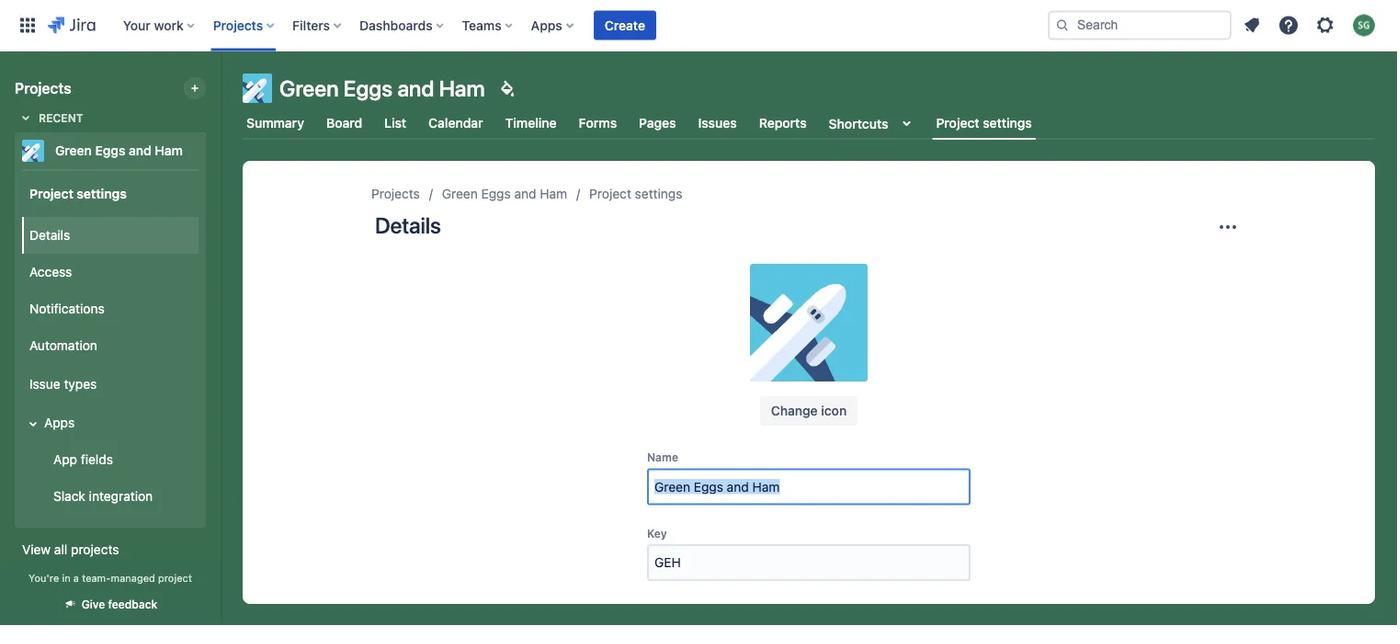 Task type: locate. For each thing, give the bounding box(es) containing it.
ham down timeline link
[[540, 186, 567, 201]]

project up details link
[[29, 185, 73, 201]]

work
[[154, 17, 184, 33]]

apps button
[[526, 11, 581, 40]]

1 horizontal spatial project settings
[[589, 186, 683, 201]]

dashboards button
[[354, 11, 451, 40]]

set background color image
[[496, 77, 518, 99]]

project
[[936, 115, 980, 130], [29, 185, 73, 201], [589, 186, 631, 201]]

calendar
[[429, 115, 483, 131]]

0 vertical spatial ham
[[439, 75, 485, 101]]

settings for project settings link
[[635, 186, 683, 201]]

green up summary
[[279, 75, 339, 101]]

details link
[[22, 217, 199, 254]]

0 horizontal spatial projects
[[15, 80, 71, 97]]

2 horizontal spatial settings
[[983, 115, 1032, 130]]

issues link
[[695, 107, 741, 140]]

2 vertical spatial eggs
[[481, 186, 511, 201]]

apps button
[[22, 404, 199, 441]]

green eggs and ham link
[[15, 132, 199, 169], [442, 183, 567, 205]]

project settings
[[936, 115, 1032, 130], [29, 185, 127, 201], [589, 186, 683, 201]]

ham
[[439, 75, 485, 101], [155, 143, 183, 158], [540, 186, 567, 201]]

managed
[[111, 572, 155, 584]]

1 horizontal spatial green
[[279, 75, 339, 101]]

group containing details
[[18, 211, 199, 520]]

2 horizontal spatial and
[[514, 186, 536, 201]]

notifications link
[[22, 290, 199, 327]]

your work
[[123, 17, 184, 33]]

1 horizontal spatial settings
[[635, 186, 683, 201]]

2 horizontal spatial projects
[[371, 186, 420, 201]]

eggs down timeline link
[[481, 186, 511, 201]]

slack
[[53, 489, 85, 504]]

Search field
[[1048, 11, 1232, 40]]

1 horizontal spatial apps
[[531, 17, 562, 33]]

1 vertical spatial projects
[[15, 80, 71, 97]]

eggs
[[344, 75, 393, 101], [95, 143, 125, 158], [481, 186, 511, 201]]

board link
[[323, 107, 366, 140]]

projects inside 'popup button'
[[213, 17, 263, 33]]

project inside group
[[29, 185, 73, 201]]

0 horizontal spatial green eggs and ham link
[[15, 132, 199, 169]]

settings inside group
[[77, 185, 127, 201]]

automation
[[29, 338, 97, 353]]

green
[[279, 75, 339, 101], [55, 143, 92, 158], [442, 186, 478, 201]]

a
[[73, 572, 79, 584]]

project for project settings link
[[589, 186, 631, 201]]

project avatar image
[[750, 264, 868, 382]]

Name field
[[649, 470, 969, 503]]

0 vertical spatial green eggs and ham link
[[15, 132, 199, 169]]

expand image
[[22, 413, 44, 435]]

notifications
[[29, 301, 104, 316]]

2 vertical spatial projects
[[371, 186, 420, 201]]

1 group from the top
[[18, 169, 199, 526]]

project settings inside group
[[29, 185, 127, 201]]

dashboards
[[360, 17, 433, 33]]

green eggs and ham link down recent
[[15, 132, 199, 169]]

projects down list "link"
[[371, 186, 420, 201]]

filters button
[[287, 11, 348, 40]]

green right "projects" "link"
[[442, 186, 478, 201]]

1 vertical spatial and
[[129, 143, 151, 158]]

banner
[[0, 0, 1397, 51]]

0 horizontal spatial project settings
[[29, 185, 127, 201]]

settings image
[[1315, 14, 1337, 36]]

0 vertical spatial and
[[397, 75, 434, 101]]

in
[[62, 572, 70, 584]]

projects for projects 'popup button'
[[213, 17, 263, 33]]

tab list
[[232, 107, 1386, 140]]

0 horizontal spatial settings
[[77, 185, 127, 201]]

project settings inside tab list
[[936, 115, 1032, 130]]

2 horizontal spatial project settings
[[936, 115, 1032, 130]]

project inside project settings link
[[589, 186, 631, 201]]

2 group from the top
[[18, 211, 199, 520]]

details up access
[[29, 228, 70, 243]]

and up list
[[397, 75, 434, 101]]

project right 'shortcuts' popup button
[[936, 115, 980, 130]]

1 horizontal spatial ham
[[439, 75, 485, 101]]

0 horizontal spatial apps
[[44, 415, 75, 430]]

green eggs and ham
[[279, 75, 485, 101], [55, 143, 183, 158], [442, 186, 567, 201]]

and
[[397, 75, 434, 101], [129, 143, 151, 158], [514, 186, 536, 201]]

2 horizontal spatial green
[[442, 186, 478, 201]]

0 vertical spatial apps
[[531, 17, 562, 33]]

view all projects
[[22, 542, 119, 557]]

0 vertical spatial green eggs and ham
[[279, 75, 485, 101]]

1 vertical spatial eggs
[[95, 143, 125, 158]]

slack integration link
[[33, 478, 199, 515]]

0 horizontal spatial eggs
[[95, 143, 125, 158]]

projects up sidebar navigation image at the top left
[[213, 17, 263, 33]]

green eggs and ham link down timeline link
[[442, 183, 567, 205]]

2 vertical spatial and
[[514, 186, 536, 201]]

more image
[[1217, 216, 1239, 238]]

details down "projects" "link"
[[375, 212, 441, 238]]

pages
[[639, 115, 676, 131]]

and left add to starred icon
[[129, 143, 151, 158]]

tab list containing project settings
[[232, 107, 1386, 140]]

apps
[[531, 17, 562, 33], [44, 415, 75, 430]]

shortcuts
[[829, 116, 888, 131]]

1 horizontal spatial eggs
[[344, 75, 393, 101]]

projects for "projects" "link"
[[371, 186, 420, 201]]

green eggs and ham up list
[[279, 75, 485, 101]]

summary link
[[243, 107, 308, 140]]

0 horizontal spatial project
[[29, 185, 73, 201]]

projects up collapse recent projects icon
[[15, 80, 71, 97]]

access link
[[22, 254, 199, 290]]

2 horizontal spatial eggs
[[481, 186, 511, 201]]

2 vertical spatial ham
[[540, 186, 567, 201]]

jira image
[[48, 14, 95, 36], [48, 14, 95, 36]]

notifications image
[[1241, 14, 1263, 36]]

2 horizontal spatial project
[[936, 115, 980, 130]]

reports
[[759, 115, 807, 131]]

you're
[[29, 572, 59, 584]]

0 vertical spatial projects
[[213, 17, 263, 33]]

board
[[326, 115, 362, 131]]

and down timeline link
[[514, 186, 536, 201]]

0 vertical spatial eggs
[[344, 75, 393, 101]]

feedback
[[108, 598, 157, 611]]

group containing project settings
[[18, 169, 199, 526]]

1 vertical spatial apps
[[44, 415, 75, 430]]

calendar link
[[425, 107, 487, 140]]

apps inside popup button
[[531, 17, 562, 33]]

name
[[647, 451, 678, 464]]

green eggs and ham down timeline link
[[442, 186, 567, 201]]

teams
[[462, 17, 502, 33]]

1 horizontal spatial and
[[397, 75, 434, 101]]

ham up calendar
[[439, 75, 485, 101]]

settings
[[983, 115, 1032, 130], [77, 185, 127, 201], [635, 186, 683, 201]]

1 horizontal spatial project
[[589, 186, 631, 201]]

key
[[647, 527, 667, 540]]

project
[[158, 572, 192, 584]]

projects
[[213, 17, 263, 33], [15, 80, 71, 97], [371, 186, 420, 201]]

group
[[18, 169, 199, 526], [18, 211, 199, 520]]

0 horizontal spatial green
[[55, 143, 92, 158]]

green down recent
[[55, 143, 92, 158]]

list link
[[381, 107, 410, 140]]

ham left add to starred icon
[[155, 143, 183, 158]]

teams button
[[457, 11, 520, 40]]

apps right teams dropdown button
[[531, 17, 562, 33]]

change
[[771, 403, 818, 418]]

settings inside project settings link
[[635, 186, 683, 201]]

give feedback
[[82, 598, 157, 611]]

project down forms link
[[589, 186, 631, 201]]

details
[[375, 212, 441, 238], [29, 228, 70, 243]]

appswitcher icon image
[[17, 14, 39, 36]]

green eggs and ham down recent
[[55, 143, 183, 158]]

eggs up details link
[[95, 143, 125, 158]]

help image
[[1278, 14, 1300, 36]]

eggs up board at the left
[[344, 75, 393, 101]]

project for group containing project settings
[[29, 185, 73, 201]]

give
[[82, 598, 105, 611]]

view all projects link
[[15, 533, 206, 566]]

apps up app
[[44, 415, 75, 430]]

1 vertical spatial green eggs and ham link
[[442, 183, 567, 205]]

1 vertical spatial ham
[[155, 143, 183, 158]]

1 horizontal spatial projects
[[213, 17, 263, 33]]

2 horizontal spatial ham
[[540, 186, 567, 201]]

all
[[54, 542, 67, 557]]

projects link
[[371, 183, 420, 205]]

pages link
[[635, 107, 680, 140]]



Task type: describe. For each thing, give the bounding box(es) containing it.
apps inside button
[[44, 415, 75, 430]]

settings inside tab list
[[983, 115, 1032, 130]]

app fields link
[[33, 441, 199, 478]]

team-
[[82, 572, 111, 584]]

slack integration
[[53, 489, 153, 504]]

issues
[[698, 115, 737, 131]]

sidebar navigation image
[[200, 74, 241, 110]]

your work button
[[117, 11, 202, 40]]

integration
[[89, 489, 153, 504]]

project settings for group containing project settings
[[29, 185, 127, 201]]

create
[[605, 17, 645, 33]]

shortcuts button
[[825, 107, 922, 140]]

0 vertical spatial green
[[279, 75, 339, 101]]

1 horizontal spatial details
[[375, 212, 441, 238]]

1 vertical spatial green
[[55, 143, 92, 158]]

1 horizontal spatial green eggs and ham link
[[442, 183, 567, 205]]

view
[[22, 542, 51, 557]]

create button
[[594, 11, 656, 40]]

2 vertical spatial green eggs and ham
[[442, 186, 567, 201]]

primary element
[[11, 0, 1048, 51]]

fields
[[81, 452, 113, 467]]

forms link
[[575, 107, 621, 140]]

create project image
[[188, 81, 202, 96]]

your profile and settings image
[[1353, 14, 1375, 36]]

project settings for project settings link
[[589, 186, 683, 201]]

category
[[647, 603, 697, 615]]

0 horizontal spatial and
[[129, 143, 151, 158]]

app
[[53, 452, 77, 467]]

issue types link
[[22, 364, 199, 404]]

timeline link
[[502, 107, 560, 140]]

access
[[29, 264, 72, 280]]

recent
[[39, 111, 83, 124]]

your
[[123, 17, 151, 33]]

change icon
[[771, 403, 847, 418]]

automation link
[[22, 327, 199, 364]]

reports link
[[755, 107, 810, 140]]

icon
[[821, 403, 847, 418]]

summary
[[246, 115, 304, 131]]

0 horizontal spatial details
[[29, 228, 70, 243]]

2 vertical spatial green
[[442, 186, 478, 201]]

list
[[384, 115, 406, 131]]

issue types
[[29, 377, 97, 392]]

banner containing your work
[[0, 0, 1397, 51]]

collapse recent projects image
[[15, 107, 37, 129]]

app fields
[[53, 452, 113, 467]]

add to starred image
[[200, 140, 222, 162]]

project inside tab list
[[936, 115, 980, 130]]

you're in a team-managed project
[[29, 572, 192, 584]]

give feedback button
[[52, 589, 169, 619]]

issue
[[29, 377, 60, 392]]

filters
[[292, 17, 330, 33]]

timeline
[[505, 115, 557, 131]]

search image
[[1055, 18, 1070, 33]]

change icon button
[[760, 396, 858, 426]]

forms
[[579, 115, 617, 131]]

settings for group containing project settings
[[77, 185, 127, 201]]

projects
[[71, 542, 119, 557]]

0 horizontal spatial ham
[[155, 143, 183, 158]]

1 vertical spatial green eggs and ham
[[55, 143, 183, 158]]

projects button
[[208, 11, 281, 40]]

project settings link
[[589, 183, 683, 205]]

Key field
[[649, 546, 969, 579]]

types
[[64, 377, 97, 392]]



Task type: vqa. For each thing, say whether or not it's contained in the screenshot.
Change icon
yes



